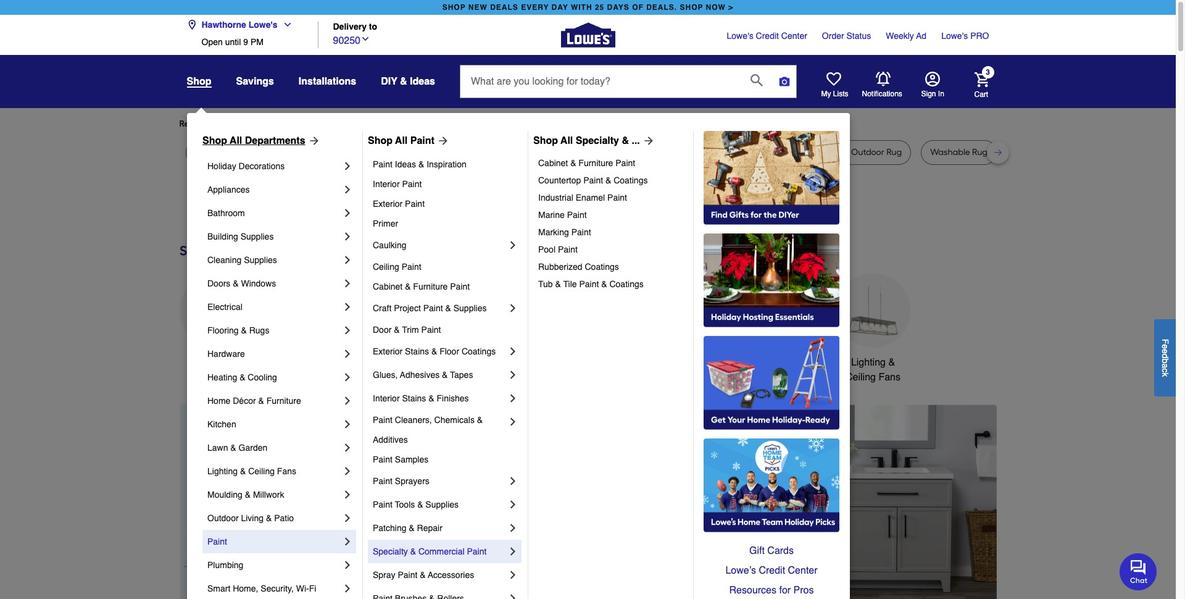 Task type: locate. For each thing, give the bounding box(es) containing it.
3 shop from the left
[[534, 135, 558, 146]]

kitchen inside "button"
[[463, 357, 496, 368]]

& inside doors & windows link
[[233, 279, 239, 288]]

spray paint & accessories
[[373, 570, 474, 580]]

1 vertical spatial ideas
[[395, 159, 416, 169]]

and for allen and roth area rug
[[512, 147, 528, 157]]

1 horizontal spatial for
[[389, 119, 400, 129]]

exterior inside 'link'
[[373, 346, 403, 356]]

electrical link
[[208, 295, 342, 319]]

0 horizontal spatial area
[[316, 147, 334, 157]]

cabinet & furniture paint link
[[539, 154, 685, 172], [373, 277, 519, 296]]

2 vertical spatial ceiling
[[248, 466, 275, 476]]

5 rug from the left
[[571, 147, 586, 157]]

smart home, security, wi-fi
[[208, 584, 316, 593]]

1 e from the top
[[1161, 344, 1171, 349]]

specialty down "patching"
[[373, 547, 408, 556]]

ceiling paint
[[373, 262, 422, 272]]

1 vertical spatial bathroom
[[664, 357, 707, 368]]

kitchen for kitchen
[[208, 419, 236, 429]]

0 vertical spatial lighting & ceiling fans
[[846, 357, 901, 383]]

coatings down pool paint link
[[585, 262, 619, 272]]

center inside lowe's credit center link
[[782, 31, 808, 41]]

1 horizontal spatial roth
[[654, 147, 672, 157]]

door & trim paint link
[[373, 320, 519, 340]]

for left pros
[[780, 585, 791, 596]]

roth for rug
[[654, 147, 672, 157]]

ceiling paint link
[[373, 257, 519, 277]]

1 horizontal spatial home
[[781, 357, 807, 368]]

building supplies
[[208, 232, 274, 241]]

25
[[595, 3, 605, 12]]

furniture up craft project paint & supplies at the bottom left of the page
[[413, 282, 448, 291]]

interior up exterior paint
[[373, 179, 400, 189]]

decorations inside button
[[378, 372, 431, 383]]

chevron right image for appliances
[[342, 183, 354, 196]]

1 shop from the left
[[203, 135, 227, 146]]

3 all from the left
[[561, 135, 573, 146]]

building
[[208, 232, 238, 241]]

lowe's inside lowe's credit center link
[[727, 31, 754, 41]]

furniture down 'heating & cooling' link
[[267, 396, 301, 406]]

ideas inside button
[[410, 76, 435, 87]]

1 horizontal spatial bathroom
[[664, 357, 707, 368]]

kitchen up lawn
[[208, 419, 236, 429]]

0 horizontal spatial specialty
[[373, 547, 408, 556]]

0 horizontal spatial decorations
[[239, 161, 285, 171]]

2 interior from the top
[[373, 393, 400, 403]]

supplies up "door & trim paint" link
[[454, 303, 487, 313]]

0 horizontal spatial cabinet & furniture paint link
[[373, 277, 519, 296]]

1 shop from the left
[[443, 3, 466, 12]]

1 roth from the left
[[530, 147, 548, 157]]

days
[[607, 3, 630, 12]]

chevron right image for lawn & garden
[[342, 442, 354, 454]]

exterior for exterior stains & floor coatings
[[373, 346, 403, 356]]

...
[[632, 135, 640, 146]]

e up "b"
[[1161, 349, 1171, 353]]

center up pros
[[788, 565, 818, 576]]

2 allen from the left
[[615, 147, 634, 157]]

0 horizontal spatial lowe's
[[249, 20, 278, 30]]

1 you from the left
[[292, 119, 306, 129]]

shop up 5x8
[[203, 135, 227, 146]]

ideas
[[410, 76, 435, 87], [395, 159, 416, 169]]

pm
[[251, 37, 264, 47]]

lowe's for lowe's credit center
[[727, 31, 754, 41]]

arrow right image inside shop all specialty & ... link
[[640, 135, 655, 147]]

0 vertical spatial stains
[[405, 346, 429, 356]]

credit
[[756, 31, 779, 41], [759, 565, 786, 576]]

appliances inside appliances "link"
[[208, 185, 250, 195]]

credit inside lowe's credit center link
[[756, 31, 779, 41]]

0 vertical spatial kitchen
[[463, 357, 496, 368]]

new
[[469, 3, 488, 12]]

interior down glues,
[[373, 393, 400, 403]]

open
[[202, 37, 223, 47]]

exterior for exterior paint
[[373, 199, 403, 209]]

chevron right image for holiday decorations
[[342, 160, 354, 172]]

appliances up heating
[[192, 357, 241, 368]]

paint right trim
[[422, 325, 441, 335]]

0 vertical spatial exterior
[[373, 199, 403, 209]]

interior inside 'link'
[[373, 393, 400, 403]]

paint down the marking paint
[[558, 245, 578, 254]]

lowe's home improvement account image
[[925, 72, 940, 86]]

1 interior from the top
[[373, 179, 400, 189]]

shop for shop all departments
[[203, 135, 227, 146]]

coatings up "kitchen faucets"
[[462, 346, 496, 356]]

1 vertical spatial smart
[[208, 584, 231, 593]]

1 washable from the left
[[718, 147, 758, 157]]

industrial enamel paint
[[539, 193, 627, 203]]

a
[[1161, 363, 1171, 368]]

you up arrow right icon
[[292, 119, 306, 129]]

roth up countertop paint & coatings link
[[654, 147, 672, 157]]

chevron down image
[[278, 20, 292, 30], [361, 34, 371, 44]]

& inside paint cleaners, chemicals & additives
[[477, 415, 483, 425]]

d
[[1161, 353, 1171, 358]]

shop left now
[[680, 3, 704, 12]]

spray
[[373, 570, 396, 580]]

stains for interior
[[402, 393, 426, 403]]

smart inside button
[[752, 357, 778, 368]]

1 horizontal spatial kitchen
[[463, 357, 496, 368]]

center inside lowe's credit center link
[[788, 565, 818, 576]]

moulding & millwork link
[[208, 483, 342, 506]]

1 horizontal spatial specialty
[[576, 135, 619, 146]]

0 vertical spatial home
[[781, 357, 807, 368]]

1 horizontal spatial lighting & ceiling fans
[[846, 357, 901, 383]]

paint sprayers
[[373, 476, 430, 486]]

cabinet up countertop
[[539, 158, 568, 168]]

0 vertical spatial interior
[[373, 179, 400, 189]]

2 horizontal spatial for
[[780, 585, 791, 596]]

cleaners,
[[395, 415, 432, 425]]

1 vertical spatial fans
[[277, 466, 296, 476]]

caulking
[[373, 240, 407, 250]]

paint ideas & inspiration link
[[373, 154, 519, 174]]

samples
[[395, 455, 429, 464]]

paint right spray
[[398, 570, 418, 580]]

lowe's inside lowe's pro link
[[942, 31, 969, 41]]

0 horizontal spatial fans
[[277, 466, 296, 476]]

1 horizontal spatial smart
[[752, 357, 778, 368]]

1 area from the left
[[316, 147, 334, 157]]

2 shop from the left
[[680, 3, 704, 12]]

specialty
[[576, 135, 619, 146], [373, 547, 408, 556]]

1 horizontal spatial lowe's
[[727, 31, 754, 41]]

1 horizontal spatial chevron down image
[[361, 34, 371, 44]]

0 horizontal spatial cabinet & furniture paint
[[373, 282, 470, 291]]

1 vertical spatial center
[[788, 565, 818, 576]]

decorations down rug rug
[[239, 161, 285, 171]]

2 vertical spatial furniture
[[267, 396, 301, 406]]

credit for lowe's
[[759, 565, 786, 576]]

suggestions
[[338, 119, 387, 129]]

kitchen up tapes
[[463, 357, 496, 368]]

supplies up cleaning supplies
[[241, 232, 274, 241]]

None search field
[[460, 65, 797, 110]]

2 horizontal spatial lowe's
[[942, 31, 969, 41]]

search image
[[751, 74, 763, 86]]

1 vertical spatial specialty
[[373, 547, 408, 556]]

paint up paint ideas & inspiration
[[411, 135, 435, 146]]

1 horizontal spatial all
[[395, 135, 408, 146]]

0 vertical spatial fans
[[879, 372, 901, 383]]

cabinet & furniture paint
[[539, 158, 636, 168], [373, 282, 470, 291]]

cabinet & furniture paint link up craft project paint & supplies at the bottom left of the page
[[373, 277, 519, 296]]

smart inside 'link'
[[208, 584, 231, 593]]

lowe's pro link
[[942, 30, 990, 42]]

coatings up industrial enamel paint link
[[614, 175, 648, 185]]

1 vertical spatial exterior
[[373, 346, 403, 356]]

credit up search icon
[[756, 31, 779, 41]]

& inside spray paint & accessories link
[[420, 570, 426, 580]]

outdoor living & patio
[[208, 513, 294, 523]]

3
[[986, 68, 990, 77]]

& inside lighting & ceiling fans button
[[889, 357, 896, 368]]

& inside shop all specialty & ... link
[[622, 135, 629, 146]]

marking
[[539, 227, 569, 237]]

all up furniture at the left of the page
[[395, 135, 408, 146]]

0 vertical spatial appliances
[[208, 185, 250, 195]]

lowe's home team holiday picks. image
[[704, 438, 840, 532]]

1 vertical spatial stains
[[402, 393, 426, 403]]

0 vertical spatial specialty
[[576, 135, 619, 146]]

lowe's up pm at the left top of the page
[[249, 20, 278, 30]]

rug rug
[[254, 147, 287, 157]]

in
[[939, 90, 945, 98]]

0 vertical spatial lighting
[[852, 357, 886, 368]]

heating & cooling link
[[208, 366, 342, 389]]

1 vertical spatial cabinet
[[373, 282, 403, 291]]

hawthorne lowe's
[[202, 20, 278, 30]]

credit inside lowe's credit center link
[[759, 565, 786, 576]]

cooling
[[248, 372, 277, 382]]

paint up enamel
[[584, 175, 603, 185]]

pool paint link
[[539, 241, 685, 258]]

lowe's pro
[[942, 31, 990, 41]]

furniture up countertop paint & coatings
[[579, 158, 614, 168]]

for up departments
[[279, 119, 290, 129]]

cabinet & furniture paint link up countertop paint & coatings
[[539, 154, 685, 172]]

lowe's credit center
[[726, 565, 818, 576]]

&
[[400, 76, 407, 87], [622, 135, 629, 146], [571, 158, 576, 168], [419, 159, 424, 169], [606, 175, 612, 185], [233, 279, 239, 288], [556, 279, 561, 289], [602, 279, 607, 289], [405, 282, 411, 291], [446, 303, 451, 313], [394, 325, 400, 335], [241, 325, 247, 335], [432, 346, 437, 356], [889, 357, 896, 368], [442, 370, 448, 380], [240, 372, 245, 382], [429, 393, 435, 403], [258, 396, 264, 406], [477, 415, 483, 425], [231, 443, 236, 453], [240, 466, 246, 476], [245, 490, 251, 500], [418, 500, 423, 509], [266, 513, 272, 523], [409, 523, 415, 533], [410, 547, 416, 556], [420, 570, 426, 580]]

90250
[[333, 35, 361, 46]]

exterior up primer
[[373, 199, 403, 209]]

0 horizontal spatial allen
[[491, 147, 510, 157]]

smart for smart home, security, wi-fi
[[208, 584, 231, 593]]

industrial
[[539, 193, 574, 203]]

lighting inside lighting & ceiling fans
[[852, 357, 886, 368]]

2 and from the left
[[636, 147, 652, 157]]

supplies down the paint sprayers link on the left of the page
[[426, 500, 459, 509]]

allen for allen and roth area rug
[[491, 147, 510, 157]]

pool paint
[[539, 245, 578, 254]]

scroll to item #4 image
[[724, 597, 756, 599]]

4 rug from the left
[[336, 147, 352, 157]]

weekly ad link
[[886, 30, 927, 42]]

arrow right image for shop all paint
[[435, 135, 450, 147]]

notifications
[[862, 89, 903, 98]]

all down recommended searches for you
[[230, 135, 242, 146]]

1 vertical spatial cabinet & furniture paint
[[373, 282, 470, 291]]

shop up allen and roth area rug
[[534, 135, 558, 146]]

0 horizontal spatial all
[[230, 135, 242, 146]]

all inside 'link'
[[230, 135, 242, 146]]

1 rug from the left
[[195, 147, 210, 157]]

windows
[[241, 279, 276, 288]]

2 exterior from the top
[[373, 346, 403, 356]]

ideas right diy
[[410, 76, 435, 87]]

2 all from the left
[[395, 135, 408, 146]]

decorations for holiday
[[239, 161, 285, 171]]

paint up "door & trim paint" link
[[423, 303, 443, 313]]

1 all from the left
[[230, 135, 242, 146]]

plumbing link
[[208, 553, 342, 577]]

chevron right image
[[342, 230, 354, 243], [507, 239, 519, 251], [342, 254, 354, 266], [507, 302, 519, 314], [342, 324, 354, 337], [507, 345, 519, 358], [342, 395, 354, 407], [342, 442, 354, 454], [342, 465, 354, 477], [507, 498, 519, 511], [507, 522, 519, 534], [507, 545, 519, 558], [342, 559, 354, 571], [507, 569, 519, 581], [342, 582, 354, 595], [507, 592, 519, 599]]

lowe's home improvement logo image
[[561, 8, 615, 62]]

center left order
[[782, 31, 808, 41]]

2 rug from the left
[[254, 147, 270, 157]]

2 shop from the left
[[368, 135, 393, 146]]

my
[[822, 90, 832, 98]]

decorations for christmas
[[378, 372, 431, 383]]

millwork
[[253, 490, 284, 500]]

specialty down recommended searches for you heading
[[576, 135, 619, 146]]

1 vertical spatial cabinet & furniture paint link
[[373, 277, 519, 296]]

for up shop all paint
[[389, 119, 400, 129]]

chevron right image for paint
[[342, 535, 354, 548]]

marine
[[539, 210, 565, 220]]

security,
[[261, 584, 294, 593]]

sign in
[[922, 90, 945, 98]]

1 horizontal spatial shop
[[680, 3, 704, 12]]

flooring
[[208, 325, 239, 335]]

0 horizontal spatial and
[[512, 147, 528, 157]]

0 vertical spatial ceiling
[[373, 262, 399, 272]]

1 horizontal spatial and
[[636, 147, 652, 157]]

1 horizontal spatial decorations
[[378, 372, 431, 383]]

0 horizontal spatial shop
[[203, 135, 227, 146]]

decorations down christmas
[[378, 372, 431, 383]]

lowe's home improvement cart image
[[975, 72, 990, 87]]

1 horizontal spatial fans
[[879, 372, 901, 383]]

1 horizontal spatial lighting
[[852, 357, 886, 368]]

paint down paint ideas & inspiration
[[402, 179, 422, 189]]

credit up resources for pros link
[[759, 565, 786, 576]]

2 washable from the left
[[931, 147, 971, 157]]

lowe's credit center
[[727, 31, 808, 41]]

chat invite button image
[[1120, 552, 1158, 590]]

specialty inside shop all specialty & ... link
[[576, 135, 619, 146]]

2 area from the left
[[550, 147, 569, 157]]

0 horizontal spatial roth
[[530, 147, 548, 157]]

recommended
[[179, 119, 239, 129]]

1 vertical spatial interior
[[373, 393, 400, 403]]

diy
[[381, 76, 398, 87]]

stains up christmas
[[405, 346, 429, 356]]

specialty & commercial paint link
[[373, 540, 507, 563]]

cabinet & furniture paint up craft project paint & supplies at the bottom left of the page
[[373, 282, 470, 291]]

indoor outdoor rug
[[824, 147, 902, 157]]

2 horizontal spatial all
[[561, 135, 573, 146]]

0 horizontal spatial kitchen
[[208, 419, 236, 429]]

9 rug from the left
[[973, 147, 988, 157]]

7 rug from the left
[[780, 147, 796, 157]]

0 horizontal spatial ceiling
[[248, 466, 275, 476]]

center
[[782, 31, 808, 41], [788, 565, 818, 576]]

christmas decorations button
[[367, 274, 441, 385]]

1 horizontal spatial ceiling
[[373, 262, 399, 272]]

1 horizontal spatial arrow right image
[[640, 135, 655, 147]]

door & trim paint
[[373, 325, 441, 335]]

& inside the flooring & rugs link
[[241, 325, 247, 335]]

0 horizontal spatial furniture
[[267, 396, 301, 406]]

holiday hosting essentials. image
[[704, 233, 840, 327]]

appliances down holiday
[[208, 185, 250, 195]]

credit for lowe's
[[756, 31, 779, 41]]

1 vertical spatial appliances
[[192, 357, 241, 368]]

& inside craft project paint & supplies link
[[446, 303, 451, 313]]

25 days of deals. don't miss deals every day. same-day delivery on in-stock orders placed by 2 p m. image
[[179, 404, 379, 599]]

paint cleaners, chemicals & additives
[[373, 415, 485, 445]]

smart
[[752, 357, 778, 368], [208, 584, 231, 593]]

lowe's down >
[[727, 31, 754, 41]]

washable rug
[[931, 147, 988, 157]]

1 horizontal spatial furniture
[[413, 282, 448, 291]]

for for suggestions
[[389, 119, 400, 129]]

shop left the 'new'
[[443, 3, 466, 12]]

coatings
[[614, 175, 648, 185], [585, 262, 619, 272], [610, 279, 644, 289], [462, 346, 496, 356]]

0 horizontal spatial shop
[[443, 3, 466, 12]]

chevron right image
[[342, 160, 354, 172], [342, 183, 354, 196], [342, 207, 354, 219], [342, 277, 354, 290], [342, 301, 354, 313], [342, 348, 354, 360], [507, 369, 519, 381], [342, 371, 354, 384], [507, 392, 519, 405], [507, 416, 519, 428], [342, 418, 354, 430], [507, 475, 519, 487], [342, 489, 354, 501], [342, 512, 354, 524], [342, 535, 354, 548]]

0 horizontal spatial you
[[292, 119, 306, 129]]

paint up marine paint link
[[608, 193, 627, 203]]

primer link
[[373, 214, 519, 233]]

order
[[823, 31, 845, 41]]

all down recommended searches for you heading
[[561, 135, 573, 146]]

paint inside paint cleaners, chemicals & additives
[[373, 415, 393, 425]]

1 and from the left
[[512, 147, 528, 157]]

0 vertical spatial decorations
[[239, 161, 285, 171]]

2 horizontal spatial arrow right image
[[974, 512, 987, 525]]

paint down paint samples
[[373, 476, 393, 486]]

roth up countertop
[[530, 147, 548, 157]]

2 you from the left
[[402, 119, 416, 129]]

interior for interior paint
[[373, 179, 400, 189]]

all for specialty
[[561, 135, 573, 146]]

2 e from the top
[[1161, 349, 1171, 353]]

& inside lawn & garden link
[[231, 443, 236, 453]]

1 horizontal spatial washable
[[931, 147, 971, 157]]

0 horizontal spatial bathroom
[[208, 208, 245, 218]]

b
[[1161, 358, 1171, 363]]

decorations
[[239, 161, 285, 171], [378, 372, 431, 383]]

cabinet & furniture paint up countertop paint & coatings
[[539, 158, 636, 168]]

& inside diy & ideas button
[[400, 76, 407, 87]]

tapes
[[450, 370, 473, 380]]

chevron right image for interior stains & finishes
[[507, 392, 519, 405]]

chevron right image for heating & cooling
[[342, 371, 354, 384]]

& inside 'heating & cooling' link
[[240, 372, 245, 382]]

lighting & ceiling fans
[[846, 357, 901, 383], [208, 466, 296, 476]]

1 vertical spatial credit
[[759, 565, 786, 576]]

0 horizontal spatial chevron down image
[[278, 20, 292, 30]]

0 vertical spatial bathroom
[[208, 208, 245, 218]]

1 allen from the left
[[491, 147, 510, 157]]

you up shop all paint link
[[402, 119, 416, 129]]

1 vertical spatial chevron down image
[[361, 34, 371, 44]]

1 vertical spatial kitchen
[[208, 419, 236, 429]]

stains up cleaners,
[[402, 393, 426, 403]]

cabinet down ceiling paint
[[373, 282, 403, 291]]

chevron right image for electrical
[[342, 301, 354, 313]]

1 vertical spatial lighting & ceiling fans
[[208, 466, 296, 476]]

lowe's left the pro
[[942, 31, 969, 41]]

washable for washable area rug
[[718, 147, 758, 157]]

sprayers
[[395, 476, 430, 486]]

chevron right image for kitchen
[[342, 418, 354, 430]]

1 horizontal spatial area
[[550, 147, 569, 157]]

1 horizontal spatial cabinet & furniture paint link
[[539, 154, 685, 172]]

paint up additives
[[373, 415, 393, 425]]

shop all specialty & ... link
[[534, 133, 655, 148]]

1 vertical spatial ceiling
[[846, 372, 876, 383]]

ceiling inside button
[[846, 372, 876, 383]]

home inside button
[[781, 357, 807, 368]]

exterior stains & floor coatings link
[[373, 340, 507, 363]]

shop down more suggestions for you link
[[368, 135, 393, 146]]

2 horizontal spatial area
[[760, 147, 778, 157]]

0 vertical spatial credit
[[756, 31, 779, 41]]

arrow right image
[[435, 135, 450, 147], [640, 135, 655, 147], [974, 512, 987, 525]]

& inside outdoor living & patio link
[[266, 513, 272, 523]]

chevron right image for plumbing
[[342, 559, 354, 571]]

e up d
[[1161, 344, 1171, 349]]

building supplies link
[[208, 225, 342, 248]]

shop inside 'link'
[[203, 135, 227, 146]]

1 vertical spatial decorations
[[378, 372, 431, 383]]

0 horizontal spatial smart
[[208, 584, 231, 593]]

allen down ...
[[615, 147, 634, 157]]

bathroom inside bathroom link
[[208, 208, 245, 218]]

2 horizontal spatial furniture
[[579, 158, 614, 168]]

pro
[[971, 31, 990, 41]]

0 vertical spatial cabinet
[[539, 158, 568, 168]]

arrow left image
[[409, 512, 421, 525]]

patio
[[274, 513, 294, 523]]

1 horizontal spatial allen
[[615, 147, 634, 157]]

up to 40 percent off select vanities. plus, get free local delivery on select vanities. image
[[399, 404, 997, 599]]

1 horizontal spatial cabinet & furniture paint
[[539, 158, 636, 168]]

chevron right image for home décor & furniture
[[342, 395, 354, 407]]

0 vertical spatial furniture
[[579, 158, 614, 168]]

1 vertical spatial home
[[208, 396, 231, 406]]

0 vertical spatial chevron down image
[[278, 20, 292, 30]]

1 exterior from the top
[[373, 199, 403, 209]]

exterior up christmas
[[373, 346, 403, 356]]

ideas down furniture at the left of the page
[[395, 159, 416, 169]]

allen for allen and roth rug
[[615, 147, 634, 157]]

primer
[[373, 219, 398, 229]]

arrow right image inside shop all paint link
[[435, 135, 450, 147]]

0 vertical spatial center
[[782, 31, 808, 41]]

allen right "desk"
[[491, 147, 510, 157]]

& inside exterior stains & floor coatings 'link'
[[432, 346, 437, 356]]

order status
[[823, 31, 872, 41]]

& inside paint ideas & inspiration link
[[419, 159, 424, 169]]

shop 25 days of deals by category image
[[179, 240, 997, 261]]

shop for shop all specialty & ...
[[534, 135, 558, 146]]

1 vertical spatial lighting
[[208, 466, 238, 476]]

fi
[[309, 584, 316, 593]]

0 horizontal spatial washable
[[718, 147, 758, 157]]

2 roth from the left
[[654, 147, 672, 157]]



Task type: describe. For each thing, give the bounding box(es) containing it.
chevron right image for glues, adhesives & tapes
[[507, 369, 519, 381]]

6 rug from the left
[[674, 147, 689, 157]]

& inside lighting & ceiling fans link
[[240, 466, 246, 476]]

chevron right image for cleaning supplies
[[342, 254, 354, 266]]

paint down additives
[[373, 455, 393, 464]]

paint down the caulking
[[402, 262, 422, 272]]

& inside specialty & commercial paint link
[[410, 547, 416, 556]]

& inside countertop paint & coatings link
[[606, 175, 612, 185]]

chevron right image for patching & repair
[[507, 522, 519, 534]]

& inside the moulding & millwork link
[[245, 490, 251, 500]]

paint tools & supplies link
[[373, 493, 507, 516]]

& inside 'patching & repair' link
[[409, 523, 415, 533]]

paint samples link
[[373, 450, 519, 469]]

rugs
[[249, 325, 270, 335]]

& inside home décor & furniture link
[[258, 396, 264, 406]]

outdoor
[[208, 513, 239, 523]]

9
[[243, 37, 248, 47]]

& inside "door & trim paint" link
[[394, 325, 400, 335]]

lowe's home improvement lists image
[[827, 72, 841, 86]]

spray paint & accessories link
[[373, 563, 507, 587]]

paint down ceiling paint link
[[450, 282, 470, 291]]

paint down furniture at the left of the page
[[373, 159, 393, 169]]

paint samples
[[373, 455, 429, 464]]

kitchen faucets button
[[461, 274, 535, 370]]

lowe's wishes you and your family a happy hanukkah. image
[[179, 197, 997, 228]]

diy & ideas
[[381, 76, 435, 87]]

sign
[[922, 90, 937, 98]]

stains for exterior
[[405, 346, 429, 356]]

industrial enamel paint link
[[539, 189, 685, 206]]

chevron right image for specialty & commercial paint
[[507, 545, 519, 558]]

living
[[241, 513, 264, 523]]

gift cards link
[[704, 541, 840, 561]]

specialty inside specialty & commercial paint link
[[373, 547, 408, 556]]

ad
[[917, 31, 927, 41]]

& inside paint tools & supplies link
[[418, 500, 423, 509]]

flooring & rugs link
[[208, 319, 342, 342]]

commercial
[[419, 547, 465, 556]]

paint down industrial enamel paint
[[567, 210, 587, 220]]

chevron down image inside hawthorne lowe's button
[[278, 20, 292, 30]]

order status link
[[823, 30, 872, 42]]

until
[[225, 37, 241, 47]]

washable for washable rug
[[931, 147, 971, 157]]

weekly ad
[[886, 31, 927, 41]]

you for more suggestions for you
[[402, 119, 416, 129]]

cleaning
[[208, 255, 242, 265]]

with
[[571, 3, 593, 12]]

chevron right image for flooring & rugs
[[342, 324, 354, 337]]

fans inside lighting & ceiling fans link
[[277, 466, 296, 476]]

chevron right image for caulking
[[507, 239, 519, 251]]

tub & tile paint & coatings link
[[539, 275, 685, 293]]

project
[[394, 303, 421, 313]]

chevron right image for smart home, security, wi-fi
[[342, 582, 354, 595]]

c
[[1161, 368, 1171, 372]]

faucets
[[498, 357, 533, 368]]

for for searches
[[279, 119, 290, 129]]

0 horizontal spatial home
[[208, 396, 231, 406]]

smart home
[[752, 357, 807, 368]]

chevron right image for exterior stains & floor coatings
[[507, 345, 519, 358]]

8 rug from the left
[[887, 147, 902, 157]]

hawthorne
[[202, 20, 246, 30]]

lighting & ceiling fans button
[[837, 274, 911, 385]]

bathroom link
[[208, 201, 342, 225]]

status
[[847, 31, 872, 41]]

hawthorne lowe's button
[[187, 12, 297, 37]]

lowe's credit center link
[[704, 561, 840, 581]]

& inside glues, adhesives & tapes link
[[442, 370, 448, 380]]

holiday
[[208, 161, 236, 171]]

heating & cooling
[[208, 372, 277, 382]]

chevron right image for paint cleaners, chemicals & additives
[[507, 416, 519, 428]]

appliances inside appliances button
[[192, 357, 241, 368]]

delivery to
[[333, 22, 377, 32]]

center for lowe's credit center
[[788, 565, 818, 576]]

supplies up windows
[[244, 255, 277, 265]]

bathroom inside bathroom button
[[664, 357, 707, 368]]

chevron right image for spray paint & accessories
[[507, 569, 519, 581]]

tub
[[539, 279, 553, 289]]

now
[[706, 3, 726, 12]]

0 horizontal spatial lighting
[[208, 466, 238, 476]]

lawn
[[208, 443, 228, 453]]

door
[[373, 325, 392, 335]]

chevron down image inside 90250 button
[[361, 34, 371, 44]]

lowe's for lowe's pro
[[942, 31, 969, 41]]

chevron right image for outdoor living & patio
[[342, 512, 354, 524]]

lists
[[834, 90, 849, 98]]

diy & ideas button
[[381, 70, 435, 93]]

0 vertical spatial cabinet & furniture paint link
[[539, 154, 685, 172]]

adhesives
[[400, 370, 440, 380]]

recommended searches for you heading
[[179, 118, 997, 130]]

chevron right image for doors & windows
[[342, 277, 354, 290]]

1 vertical spatial furniture
[[413, 282, 448, 291]]

plumbing
[[208, 560, 244, 570]]

inspiration
[[427, 159, 467, 169]]

weekly
[[886, 31, 915, 41]]

home décor & furniture
[[208, 396, 301, 406]]

countertop
[[539, 175, 581, 185]]

floor
[[440, 346, 460, 356]]

rubberized
[[539, 262, 583, 272]]

departments
[[245, 135, 305, 146]]

5x8
[[212, 147, 226, 157]]

repair
[[417, 523, 443, 533]]

holiday decorations
[[208, 161, 285, 171]]

smart home button
[[743, 274, 817, 370]]

arrow right image
[[305, 135, 320, 147]]

my lists link
[[822, 72, 849, 99]]

kitchen for kitchen faucets
[[463, 357, 496, 368]]

craft project paint & supplies link
[[373, 296, 507, 320]]

shop all departments link
[[203, 133, 320, 148]]

coatings inside 'link'
[[462, 346, 496, 356]]

gift cards
[[750, 545, 794, 556]]

appliances button
[[179, 274, 254, 370]]

fans inside lighting & ceiling fans button
[[879, 372, 901, 383]]

paint up shop 25 days of deals by category image
[[572, 227, 591, 237]]

coatings down rubberized coatings link
[[610, 279, 644, 289]]

all for departments
[[230, 135, 242, 146]]

caulking link
[[373, 233, 507, 257]]

appliances link
[[208, 178, 342, 201]]

paint up countertop paint & coatings link
[[616, 158, 636, 168]]

Search Query text field
[[461, 65, 741, 98]]

chevron right image for hardware
[[342, 348, 354, 360]]

outdoor living & patio link
[[208, 506, 342, 530]]

arrow right image for shop all specialty & ...
[[640, 135, 655, 147]]

chevron right image for moulding & millwork
[[342, 489, 354, 501]]

specialty & commercial paint
[[373, 547, 487, 556]]

0 horizontal spatial cabinet
[[373, 282, 403, 291]]

desk
[[443, 147, 462, 157]]

marking paint
[[539, 227, 591, 237]]

every
[[521, 3, 549, 12]]

more
[[316, 119, 336, 129]]

kitchen link
[[208, 413, 342, 436]]

all for paint
[[395, 135, 408, 146]]

& inside interior stains & finishes 'link'
[[429, 393, 435, 403]]

enamel
[[576, 193, 605, 203]]

craft project paint & supplies
[[373, 303, 487, 313]]

paint down outdoor
[[208, 537, 227, 547]]

holiday decorations link
[[208, 154, 342, 178]]

0 horizontal spatial lighting & ceiling fans
[[208, 466, 296, 476]]

find gifts for the diyer. image
[[704, 131, 840, 225]]

moulding
[[208, 490, 243, 500]]

get your home holiday-ready. image
[[704, 336, 840, 430]]

shop for shop all paint
[[368, 135, 393, 146]]

center for lowe's credit center
[[782, 31, 808, 41]]

lowe's home improvement notification center image
[[876, 72, 891, 86]]

finishes
[[437, 393, 469, 403]]

3 area from the left
[[760, 147, 778, 157]]

3 rug from the left
[[272, 147, 287, 157]]

lighting & ceiling fans inside button
[[846, 357, 901, 383]]

resources
[[730, 585, 777, 596]]

camera image
[[779, 75, 791, 88]]

savings
[[236, 76, 274, 87]]

additives
[[373, 435, 408, 445]]

chevron right image for paint sprayers
[[507, 475, 519, 487]]

more suggestions for you
[[316, 119, 416, 129]]

roth for area
[[530, 147, 548, 157]]

searches
[[241, 119, 277, 129]]

chevron right image for lighting & ceiling fans
[[342, 465, 354, 477]]

interior for interior stains & finishes
[[373, 393, 400, 403]]

paint down interior paint
[[405, 199, 425, 209]]

location image
[[187, 20, 197, 30]]

smart for smart home
[[752, 357, 778, 368]]

delivery
[[333, 22, 367, 32]]

paint right tile
[[580, 279, 599, 289]]

chevron right image for paint tools & supplies
[[507, 498, 519, 511]]

chevron right image for building supplies
[[342, 230, 354, 243]]

1 horizontal spatial cabinet
[[539, 158, 568, 168]]

shop new deals every day with 25 days of deals. shop now >
[[443, 3, 734, 12]]

lowe's credit center link
[[727, 30, 808, 42]]

paint left tools
[[373, 500, 393, 509]]

more suggestions for you link
[[316, 118, 426, 130]]

0 vertical spatial cabinet & furniture paint
[[539, 158, 636, 168]]

you for recommended searches for you
[[292, 119, 306, 129]]

chevron right image for craft project paint & supplies
[[507, 302, 519, 314]]

and for allen and roth rug
[[636, 147, 652, 157]]

lowe's inside hawthorne lowe's button
[[249, 20, 278, 30]]

paint cleaners, chemicals & additives link
[[373, 410, 507, 450]]

chevron right image for bathroom
[[342, 207, 354, 219]]

paint up accessories
[[467, 547, 487, 556]]

>
[[729, 3, 734, 12]]

interior paint
[[373, 179, 422, 189]]



Task type: vqa. For each thing, say whether or not it's contained in the screenshot.
rightmost Lighting
yes



